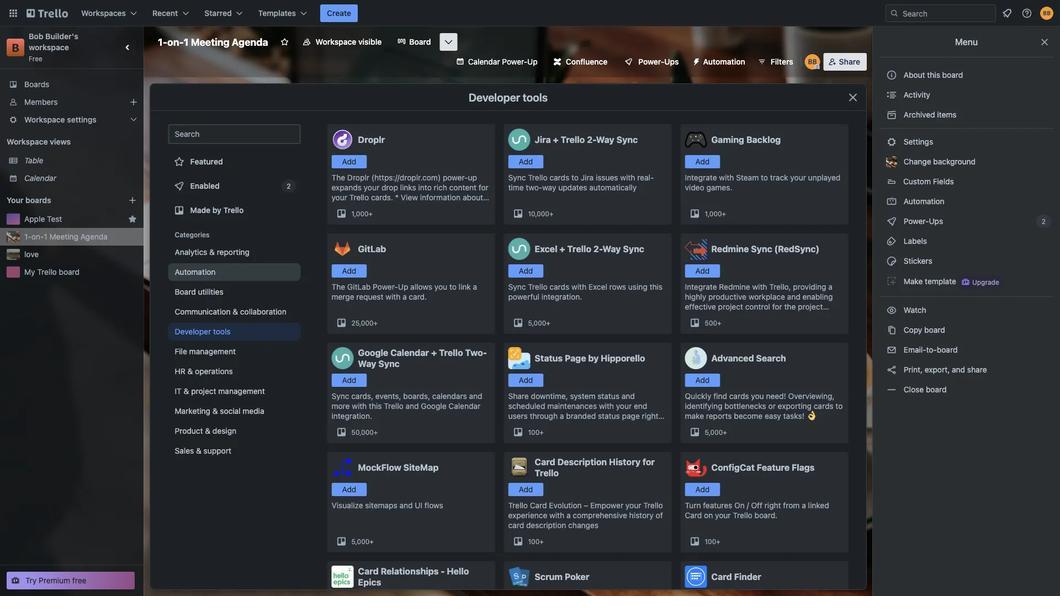 Task type: locate. For each thing, give the bounding box(es) containing it.
you up bottlenecks
[[752, 392, 765, 401]]

providing
[[794, 283, 827, 292]]

with inside sync trello cards with excel rows using this powerful integration.
[[572, 283, 587, 292]]

1 vertical spatial share
[[509, 392, 529, 401]]

and left ui
[[400, 501, 413, 511]]

link
[[459, 283, 471, 292]]

share for share downtime, system status and scheduled maintenances with your end users through a branded status page right from trello.
[[509, 392, 529, 401]]

0 horizontal spatial developer
[[175, 327, 211, 336]]

to inside the "the gitlab power-up allows you to link a merge request with a card."
[[450, 283, 457, 292]]

automation link down analytics & reporting link
[[168, 264, 301, 281]]

sm image inside archived items link
[[887, 109, 898, 120]]

a inside 'turn features on / off right from a linked card on your trello board.'
[[802, 501, 807, 511]]

meeting inside 1-on-1 meeting agenda 'link'
[[49, 232, 78, 241]]

gaming
[[712, 135, 745, 145]]

scrum poker
[[535, 572, 590, 583]]

add button for gitlab
[[332, 265, 367, 278]]

integrate inside integrate with steam to track your unplayed video games.
[[685, 173, 718, 182]]

card down turn
[[685, 511, 702, 520]]

0 horizontal spatial integration.
[[332, 412, 372, 421]]

1 vertical spatial ups
[[930, 217, 944, 226]]

0 vertical spatial 1
[[184, 36, 189, 48]]

sm image inside settings link
[[887, 136, 898, 148]]

trello inside made by trello "link"
[[224, 206, 244, 215]]

1 integrate from the top
[[685, 173, 718, 182]]

right up "board."
[[765, 501, 782, 511]]

trello inside 'turn features on / off right from a linked card on your trello board.'
[[733, 511, 753, 520]]

you inside the "the gitlab power-up allows you to link a merge request with a card."
[[435, 283, 448, 292]]

-
[[441, 567, 445, 577]]

by
[[213, 206, 222, 215], [589, 353, 599, 364]]

add button for mockflow sitemap
[[332, 483, 367, 497]]

excel down 10,000 + on the top of page
[[535, 244, 558, 254]]

integrate inside integrate redmine with trello, providing a highly productive workplace and enabling effective project control for the project team.
[[685, 283, 718, 292]]

sm image for print, export, and share
[[887, 365, 898, 376]]

0 horizontal spatial 1,000
[[352, 210, 369, 218]]

with down cards,
[[352, 402, 367, 411]]

with left end
[[599, 402, 614, 411]]

add button up scheduled
[[509, 374, 544, 387]]

100 down on on the right of page
[[705, 538, 717, 546]]

0 horizontal spatial share
[[509, 392, 529, 401]]

board up to- at the bottom
[[925, 326, 946, 335]]

2 vertical spatial way
[[358, 359, 377, 369]]

1 horizontal spatial 1,000
[[705, 210, 722, 218]]

sm image inside 'labels' link
[[887, 236, 898, 247]]

add button for droplr
[[332, 155, 367, 169]]

1 vertical spatial way
[[603, 244, 621, 254]]

1 horizontal spatial developer tools
[[469, 91, 548, 104]]

power- inside the "the gitlab power-up allows you to link a merge request with a card."
[[373, 283, 398, 292]]

1 horizontal spatial on-
[[167, 36, 184, 48]]

card inside card description history for trello
[[535, 457, 556, 468]]

0 vertical spatial integrate
[[685, 173, 718, 182]]

share up scheduled
[[509, 392, 529, 401]]

3 sm image from the top
[[887, 256, 898, 267]]

add for mockflow sitemap
[[342, 485, 357, 495]]

for inside card description history for trello
[[643, 457, 655, 468]]

5,000 for excel + trello 2-way sync
[[529, 319, 547, 327]]

& right analytics
[[209, 248, 215, 257]]

recent button
[[146, 4, 196, 22]]

using
[[629, 283, 648, 292]]

items
[[938, 110, 957, 119]]

card
[[509, 521, 524, 530]]

100 + down description
[[529, 538, 544, 546]]

trello down events,
[[384, 402, 404, 411]]

your right track
[[791, 173, 807, 182]]

jira up way
[[535, 135, 551, 145]]

agenda left star or unstar board icon
[[232, 36, 268, 48]]

to inside 'quickly find cards you need! overviewing, identifying bottlenecks or exporting cards to make reports become easy tasks! 👌'
[[836, 402, 843, 411]]

0 horizontal spatial 5,000
[[352, 538, 370, 546]]

trello up "of"
[[644, 501, 663, 511]]

1 vertical spatial this
[[650, 283, 663, 292]]

hr & operations
[[175, 367, 233, 376]]

0 horizontal spatial jira
[[535, 135, 551, 145]]

project down hr & operations
[[191, 387, 216, 396]]

1 vertical spatial 2-
[[594, 244, 603, 254]]

and inside integrate redmine with trello, providing a highly productive workplace and enabling effective project control for the project team.
[[788, 293, 801, 302]]

for inside integrate redmine with trello, providing a highly productive workplace and enabling effective project control for the project team.
[[773, 303, 783, 312]]

configcat
[[712, 463, 755, 473]]

card for card relationships - hello epics
[[358, 567, 379, 577]]

users
[[509, 412, 528, 421]]

workspace for workspace views
[[7, 137, 48, 146]]

5,000 + for advanced search
[[705, 429, 728, 437]]

100 down through
[[529, 429, 540, 437]]

a
[[473, 283, 478, 292], [829, 283, 833, 292], [403, 293, 407, 302], [560, 412, 564, 421], [802, 501, 807, 511], [567, 511, 571, 520]]

5,000 down powerful
[[529, 319, 547, 327]]

create button
[[320, 4, 358, 22]]

0 vertical spatial management
[[189, 347, 236, 356]]

1 vertical spatial redmine
[[720, 283, 751, 292]]

0 vertical spatial ups
[[665, 57, 679, 66]]

add button up visualize
[[332, 483, 367, 497]]

5,000 down reports
[[705, 429, 723, 437]]

automation up board utilities
[[175, 268, 216, 277]]

1 sm image from the top
[[887, 136, 898, 148]]

way inside "google calendar + trello two- way sync"
[[358, 359, 377, 369]]

1 horizontal spatial 5,000
[[529, 319, 547, 327]]

1- inside 'link'
[[24, 232, 31, 241]]

1 vertical spatial up
[[398, 283, 409, 292]]

1 vertical spatial 5,000 +
[[705, 429, 728, 437]]

1 down recent dropdown button in the left top of the page
[[184, 36, 189, 48]]

0 horizontal spatial board
[[175, 288, 196, 297]]

card.
[[409, 293, 427, 302]]

0 horizontal spatial developer tools
[[175, 327, 231, 336]]

boards link
[[0, 76, 144, 93]]

2 1,000 + from the left
[[705, 210, 727, 218]]

1- down recent
[[158, 36, 167, 48]]

a inside share downtime, system status and scheduled maintenances with your end users through a branded status page right from trello.
[[560, 412, 564, 421]]

+ for mockflow sitemap
[[370, 538, 374, 546]]

2 sm image from the top
[[887, 236, 898, 247]]

1,000 for gaming backlog
[[705, 210, 722, 218]]

1 vertical spatial 5,000
[[705, 429, 723, 437]]

way up issues
[[597, 135, 615, 145]]

sm image left "stickers"
[[887, 256, 898, 267]]

with inside the "the gitlab power-up allows you to link a merge request with a card."
[[386, 293, 401, 302]]

1,000
[[352, 210, 369, 218], [705, 210, 722, 218]]

sm image inside copy board link
[[887, 325, 898, 336]]

to up updates on the top right
[[572, 173, 579, 182]]

25,000 +
[[352, 319, 378, 327]]

copy board link
[[880, 322, 1054, 339]]

settings link
[[880, 133, 1054, 151]]

share
[[968, 366, 988, 375]]

status page by hipporello
[[535, 353, 646, 364]]

calendar power-up
[[468, 57, 538, 66]]

sm image
[[688, 53, 704, 69], [887, 90, 898, 101], [887, 109, 898, 120], [887, 196, 898, 207], [887, 216, 898, 227], [887, 305, 898, 316]]

primary element
[[0, 0, 1061, 27]]

1 horizontal spatial agenda
[[232, 36, 268, 48]]

0 vertical spatial for
[[773, 303, 783, 312]]

1 vertical spatial by
[[589, 353, 599, 364]]

100 + down on on the right of page
[[705, 538, 721, 546]]

featured
[[190, 157, 223, 166]]

add button up cards,
[[332, 374, 367, 387]]

add button up video
[[685, 155, 721, 169]]

workspace inside popup button
[[24, 115, 65, 124]]

0 vertical spatial board
[[410, 37, 431, 46]]

5,000 down visualize
[[352, 538, 370, 546]]

sync up time
[[509, 173, 526, 182]]

2 horizontal spatial automation
[[902, 197, 945, 206]]

meeting inside 1-on-1 meeting agenda text field
[[191, 36, 230, 48]]

integration. inside sync trello cards with excel rows using this powerful integration.
[[542, 293, 583, 302]]

0 horizontal spatial on-
[[31, 232, 44, 241]]

from inside share downtime, system status and scheduled maintenances with your end users through a branded status page right from trello.
[[509, 422, 525, 431]]

0 horizontal spatial excel
[[535, 244, 558, 254]]

sm image for copy board
[[887, 325, 898, 336]]

+ for google calendar + trello two- way sync
[[374, 429, 378, 437]]

0 vertical spatial workspace
[[316, 37, 357, 46]]

1 horizontal spatial right
[[765, 501, 782, 511]]

settings
[[67, 115, 97, 124]]

meeting down test
[[49, 232, 78, 241]]

1 horizontal spatial for
[[773, 303, 783, 312]]

100 for status page by hipporello
[[529, 429, 540, 437]]

trello right my
[[37, 268, 57, 277]]

100 +
[[529, 429, 544, 437], [529, 538, 544, 546], [705, 538, 721, 546]]

ups up 'labels' link
[[930, 217, 944, 226]]

team.
[[685, 312, 705, 322]]

card relationships - hello epics
[[358, 567, 469, 588]]

sm image inside the print, export, and share link
[[887, 365, 898, 376]]

2 horizontal spatial 5,000 +
[[705, 429, 728, 437]]

sm image inside activity link
[[887, 90, 898, 101]]

tools inside "link"
[[213, 327, 231, 336]]

trello inside card description history for trello
[[535, 468, 559, 479]]

card for card description history for trello
[[535, 457, 556, 468]]

integrate for gaming backlog
[[685, 173, 718, 182]]

board for board utilities
[[175, 288, 196, 297]]

Board name text field
[[153, 33, 274, 51]]

0 vertical spatial jira
[[535, 135, 551, 145]]

integration. right powerful
[[542, 293, 583, 302]]

the gitlab power-up allows you to link a merge request with a card.
[[332, 283, 478, 302]]

description
[[558, 457, 607, 468]]

sm image for labels
[[887, 236, 898, 247]]

0 horizontal spatial google
[[358, 348, 389, 358]]

2- for excel
[[594, 244, 603, 254]]

cards down excel + trello 2-way sync
[[550, 283, 570, 292]]

ups inside button
[[665, 57, 679, 66]]

sm image left settings
[[887, 136, 898, 148]]

0 vertical spatial 1-on-1 meeting agenda
[[158, 36, 268, 48]]

trello left two-
[[439, 348, 463, 358]]

1 horizontal spatial power-ups
[[902, 217, 946, 226]]

evolution
[[549, 501, 582, 511]]

& for operations
[[188, 367, 193, 376]]

share right this member is an admin of this board. image
[[840, 57, 861, 66]]

1-on-1 meeting agenda inside text field
[[158, 36, 268, 48]]

1 vertical spatial integration.
[[332, 412, 372, 421]]

meeting down starred
[[191, 36, 230, 48]]

tools down communication & collaboration
[[213, 327, 231, 336]]

100 + for status page by hipporello
[[529, 429, 544, 437]]

board
[[410, 37, 431, 46], [175, 288, 196, 297]]

1 vertical spatial excel
[[589, 283, 608, 292]]

& for social
[[213, 407, 218, 416]]

2
[[287, 182, 291, 190], [1043, 218, 1047, 225]]

sm image inside email-to-board link
[[887, 345, 898, 356]]

calendar
[[468, 57, 500, 66], [24, 174, 56, 183], [391, 348, 429, 358], [449, 402, 481, 411]]

design
[[213, 427, 237, 436]]

redmine inside integrate redmine with trello, providing a highly productive workplace and enabling effective project control for the project team.
[[720, 283, 751, 292]]

and down boards,
[[406, 402, 419, 411]]

about this board
[[904, 70, 964, 80]]

sync up more
[[332, 392, 349, 401]]

add board image
[[128, 196, 137, 205]]

1 horizontal spatial 1
[[184, 36, 189, 48]]

developer down calendar power-up link
[[469, 91, 521, 104]]

marketing & social media link
[[168, 403, 301, 420]]

watch
[[902, 306, 929, 315]]

with up automatically
[[621, 173, 636, 182]]

add button up powerful
[[509, 265, 544, 278]]

add button for configcat feature flags
[[685, 483, 721, 497]]

make
[[685, 412, 705, 421]]

sync inside sync trello cards with excel rows using this powerful integration.
[[509, 283, 526, 292]]

& inside "link"
[[213, 407, 218, 416]]

up left allows
[[398, 283, 409, 292]]

trello.
[[527, 422, 549, 431]]

cards up bottlenecks
[[730, 392, 750, 401]]

7 sm image from the top
[[887, 365, 898, 376]]

2- for jira
[[587, 135, 597, 145]]

2 integrate from the top
[[685, 283, 718, 292]]

sm image for watch
[[887, 305, 898, 316]]

card down trello.
[[535, 457, 556, 468]]

1 inside 'link'
[[44, 232, 47, 241]]

board for to-
[[938, 346, 958, 355]]

developer tools inside "link"
[[175, 327, 231, 336]]

workspace navigation collapse icon image
[[120, 40, 136, 55]]

stickers link
[[880, 253, 1054, 270]]

sm image left email-
[[887, 345, 898, 356]]

workspace down members
[[24, 115, 65, 124]]

0 vertical spatial up
[[528, 57, 538, 66]]

& left 'design'
[[205, 427, 211, 436]]

1 vertical spatial for
[[643, 457, 655, 468]]

views
[[50, 137, 71, 146]]

a down the maintenances
[[560, 412, 564, 421]]

cards up way
[[550, 173, 570, 182]]

with left rows
[[572, 283, 587, 292]]

sm image for activity
[[887, 90, 898, 101]]

find
[[714, 392, 728, 401]]

1 horizontal spatial automation
[[704, 57, 746, 66]]

your inside integrate with steam to track your unplayed video games.
[[791, 173, 807, 182]]

tools
[[523, 91, 548, 104], [213, 327, 231, 336]]

search image
[[891, 9, 900, 18]]

share
[[840, 57, 861, 66], [509, 392, 529, 401]]

100 + for card description history for trello
[[529, 538, 544, 546]]

and
[[788, 293, 801, 302], [953, 366, 966, 375], [469, 392, 483, 401], [622, 392, 635, 401], [406, 402, 419, 411], [400, 501, 413, 511]]

with inside share downtime, system status and scheduled maintenances with your end users through a branded status page right from trello.
[[599, 402, 614, 411]]

to right 'exporting'
[[836, 402, 843, 411]]

on- down apple
[[31, 232, 44, 241]]

with inside sync cards, events, boards, calendars and more with this trello and google calendar integration.
[[352, 402, 367, 411]]

1 horizontal spatial 1-on-1 meeting agenda
[[158, 36, 268, 48]]

card inside card relationships - hello epics
[[358, 567, 379, 577]]

board for trello
[[59, 268, 80, 277]]

1 down apple test
[[44, 232, 47, 241]]

1 1,000 from the left
[[352, 210, 369, 218]]

cards,
[[352, 392, 374, 401]]

trello down description
[[535, 468, 559, 479]]

sync inside sync trello cards to jira issues with real- time two-way updates automatically
[[509, 173, 526, 182]]

automation down custom fields
[[902, 197, 945, 206]]

project down productive
[[719, 303, 744, 312]]

power-ups inside button
[[639, 57, 679, 66]]

sm image inside stickers link
[[887, 256, 898, 267]]

1 1,000 + from the left
[[352, 210, 373, 218]]

100 down description
[[529, 538, 540, 546]]

0 horizontal spatial this
[[369, 402, 382, 411]]

google inside sync cards, events, boards, calendars and more with this trello and google calendar integration.
[[421, 402, 447, 411]]

1 vertical spatial integrate
[[685, 283, 718, 292]]

up left confluence icon
[[528, 57, 538, 66]]

0 vertical spatial tools
[[523, 91, 548, 104]]

status left page
[[598, 412, 620, 421]]

board left customize views icon
[[410, 37, 431, 46]]

0 horizontal spatial by
[[213, 206, 222, 215]]

agenda inside 'link'
[[81, 232, 108, 241]]

0 vertical spatial on-
[[167, 36, 184, 48]]

add for excel + trello 2-way sync
[[519, 267, 533, 276]]

1 vertical spatial 1-
[[24, 232, 31, 241]]

try premium free button
[[7, 572, 135, 590]]

2 vertical spatial 5,000 +
[[352, 538, 374, 546]]

power- inside button
[[639, 57, 665, 66]]

project
[[719, 303, 744, 312], [799, 303, 824, 312], [191, 387, 216, 396]]

+ for redmine sync (redsync)
[[718, 319, 722, 327]]

2 vertical spatial this
[[369, 402, 382, 411]]

board down love link
[[59, 268, 80, 277]]

0 horizontal spatial right
[[642, 412, 659, 421]]

&
[[209, 248, 215, 257], [233, 307, 238, 317], [188, 367, 193, 376], [184, 387, 189, 396], [213, 407, 218, 416], [205, 427, 211, 436], [196, 447, 202, 456]]

add button for redmine sync (redsync)
[[685, 265, 721, 278]]

0 horizontal spatial 1
[[44, 232, 47, 241]]

1 vertical spatial workspace
[[24, 115, 65, 124]]

integration. inside sync cards, events, boards, calendars and more with this trello and google calendar integration.
[[332, 412, 372, 421]]

5,000 +
[[529, 319, 551, 327], [705, 429, 728, 437], [352, 538, 374, 546]]

0 vertical spatial way
[[597, 135, 615, 145]]

100 for configcat feature flags
[[705, 538, 717, 546]]

1 horizontal spatial share
[[840, 57, 861, 66]]

sync inside "google calendar + trello two- way sync"
[[379, 359, 400, 369]]

add button up the two-
[[509, 155, 544, 169]]

0 vertical spatial share
[[840, 57, 861, 66]]

jira up updates on the top right
[[581, 173, 594, 182]]

cards inside sync trello cards to jira issues with real- time two-way updates automatically
[[550, 173, 570, 182]]

0 horizontal spatial ups
[[665, 57, 679, 66]]

1-on-1 meeting agenda link
[[24, 232, 137, 243]]

your up history
[[626, 501, 642, 511]]

downtime,
[[531, 392, 568, 401]]

0 vertical spatial meeting
[[191, 36, 230, 48]]

on- inside text field
[[167, 36, 184, 48]]

5,000 + down reports
[[705, 429, 728, 437]]

1 vertical spatial 2
[[1043, 218, 1047, 225]]

bob builder's workspace free
[[29, 32, 80, 62]]

0 vertical spatial automation link
[[880, 193, 1054, 211]]

cards inside sync trello cards with excel rows using this powerful integration.
[[550, 283, 570, 292]]

card inside 'turn features on / off right from a linked card on your trello board.'
[[685, 511, 702, 520]]

up inside the "the gitlab power-up allows you to link a merge request with a card."
[[398, 283, 409, 292]]

and up "the"
[[788, 293, 801, 302]]

1 horizontal spatial integration.
[[542, 293, 583, 302]]

workspace
[[316, 37, 357, 46], [24, 115, 65, 124], [7, 137, 48, 146]]

1 horizontal spatial 1-
[[158, 36, 167, 48]]

gaming backlog
[[712, 135, 781, 145]]

it & project management link
[[168, 383, 301, 401]]

trello
[[561, 135, 585, 145], [528, 173, 548, 182], [224, 206, 244, 215], [568, 244, 592, 254], [37, 268, 57, 277], [528, 283, 548, 292], [439, 348, 463, 358], [384, 402, 404, 411], [535, 468, 559, 479], [509, 501, 528, 511], [644, 501, 663, 511], [733, 511, 753, 520]]

google down calendars
[[421, 402, 447, 411]]

for left "the"
[[773, 303, 783, 312]]

sync inside sync cards, events, boards, calendars and more with this trello and google calendar integration.
[[332, 392, 349, 401]]

automation left filters button
[[704, 57, 746, 66]]

sm image for archived items
[[887, 109, 898, 120]]

0 horizontal spatial tools
[[213, 327, 231, 336]]

to left link
[[450, 283, 457, 292]]

1- inside text field
[[158, 36, 167, 48]]

this
[[928, 70, 941, 80], [650, 283, 663, 292], [369, 402, 382, 411]]

2 vertical spatial 5,000
[[352, 538, 370, 546]]

& left the "social" at the bottom of the page
[[213, 407, 218, 416]]

card description history for trello
[[535, 457, 655, 479]]

bob builder (bobbuilder40) image
[[1041, 7, 1054, 20]]

& for reporting
[[209, 248, 215, 257]]

try premium free
[[25, 577, 86, 586]]

feature
[[757, 463, 790, 473]]

1 vertical spatial board
[[175, 288, 196, 297]]

board up print, export, and share on the bottom right
[[938, 346, 958, 355]]

sm image left copy
[[887, 325, 898, 336]]

+ for advanced search
[[723, 429, 728, 437]]

& for design
[[205, 427, 211, 436]]

4 sm image from the top
[[887, 276, 898, 287]]

5,000 for mockflow sitemap
[[352, 538, 370, 546]]

add button up experience
[[509, 483, 544, 497]]

add button for google calendar + trello two- way sync
[[332, 374, 367, 387]]

history
[[630, 511, 654, 520]]

0 vertical spatial from
[[509, 422, 525, 431]]

page
[[565, 353, 587, 364]]

5,000 for advanced search
[[705, 429, 723, 437]]

0 vertical spatial automation
[[704, 57, 746, 66]]

1 horizontal spatial this
[[650, 283, 663, 292]]

sm image inside the close board link
[[887, 385, 898, 396]]

1-on-1 meeting agenda
[[158, 36, 268, 48], [24, 232, 108, 241]]

8 sm image from the top
[[887, 385, 898, 396]]

email-to-board
[[902, 346, 958, 355]]

trello inside "google calendar + trello two- way sync"
[[439, 348, 463, 358]]

0 vertical spatial you
[[435, 283, 448, 292]]

boards
[[24, 80, 49, 89]]

1 horizontal spatial ups
[[930, 217, 944, 226]]

1 vertical spatial 1
[[44, 232, 47, 241]]

file management link
[[168, 343, 301, 361]]

google inside "google calendar + trello two- way sync"
[[358, 348, 389, 358]]

+ for status page by hipporello
[[540, 429, 544, 437]]

for
[[773, 303, 783, 312], [643, 457, 655, 468]]

add
[[342, 157, 357, 166], [519, 157, 533, 166], [696, 157, 710, 166], [342, 267, 357, 276], [519, 267, 533, 276], [696, 267, 710, 276], [342, 376, 357, 385], [519, 376, 533, 385], [696, 376, 710, 385], [342, 485, 357, 495], [519, 485, 533, 495], [696, 485, 710, 495]]

board up activity link at the right of page
[[943, 70, 964, 80]]

templates
[[258, 9, 296, 18]]

& right the "hr"
[[188, 367, 193, 376]]

& right sales
[[196, 447, 202, 456]]

1- up love
[[24, 232, 31, 241]]

your inside share downtime, system status and scheduled maintenances with your end users through a branded status page right from trello.
[[617, 402, 632, 411]]

2 1,000 from the left
[[705, 210, 722, 218]]

1 horizontal spatial excel
[[589, 283, 608, 292]]

1 horizontal spatial 2
[[1043, 218, 1047, 225]]

sync up powerful
[[509, 283, 526, 292]]

1 horizontal spatial jira
[[581, 173, 594, 182]]

0 vertical spatial agenda
[[232, 36, 268, 48]]

0 vertical spatial google
[[358, 348, 389, 358]]

by right made
[[213, 206, 222, 215]]

add for gaming backlog
[[696, 157, 710, 166]]

with up games. on the right of the page
[[720, 173, 735, 182]]

sm image inside watch link
[[887, 305, 898, 316]]

your inside trello card evolution – empower your trello experience with a comprehensive history of card description changes
[[626, 501, 642, 511]]

sm image left make
[[887, 276, 898, 287]]

1-on-1 meeting agenda down apple test link
[[24, 232, 108, 241]]

1 vertical spatial developer tools
[[175, 327, 231, 336]]

0 horizontal spatial meeting
[[49, 232, 78, 241]]

card up epics
[[358, 567, 379, 577]]

card inside trello card evolution – empower your trello experience with a comprehensive history of card description changes
[[530, 501, 547, 511]]

2 vertical spatial automation
[[175, 268, 216, 277]]

5 sm image from the top
[[887, 325, 898, 336]]

this member is an admin of this board. image
[[815, 65, 820, 70]]

star or unstar board image
[[281, 38, 289, 46]]

a down evolution
[[567, 511, 571, 520]]

0 horizontal spatial power-ups
[[639, 57, 679, 66]]

share inside button
[[840, 57, 861, 66]]

trello inside sync trello cards with excel rows using this powerful integration.
[[528, 283, 548, 292]]

made by trello link
[[168, 199, 301, 222]]

0 vertical spatial 5,000 +
[[529, 319, 551, 327]]

collaboration
[[240, 307, 287, 317]]

6 sm image from the top
[[887, 345, 898, 356]]

1 vertical spatial gitlab
[[348, 283, 371, 292]]

0 vertical spatial power-ups
[[639, 57, 679, 66]]

your
[[7, 196, 23, 205]]

time
[[509, 183, 524, 192]]

share inside share downtime, system status and scheduled maintenances with your end users through a branded status page right from trello.
[[509, 392, 529, 401]]

rows
[[610, 283, 627, 292]]

+ for card description history for trello
[[540, 538, 544, 546]]

sm image
[[887, 136, 898, 148], [887, 236, 898, 247], [887, 256, 898, 267], [887, 276, 898, 287], [887, 325, 898, 336], [887, 345, 898, 356], [887, 365, 898, 376], [887, 385, 898, 396]]

0 vertical spatial gitlab
[[358, 244, 386, 254]]



Task type: describe. For each thing, give the bounding box(es) containing it.
2 horizontal spatial project
[[799, 303, 824, 312]]

media
[[243, 407, 264, 416]]

jira inside sync trello cards to jira issues with real- time two-way updates automatically
[[581, 173, 594, 182]]

this inside sync cards, events, boards, calendars and more with this trello and google calendar integration.
[[369, 402, 382, 411]]

workspace
[[29, 43, 69, 52]]

right inside share downtime, system status and scheduled maintenances with your end users through a branded status page right from trello.
[[642, 412, 659, 421]]

enabled
[[190, 182, 220, 191]]

calendar inside "google calendar + trello two- way sync"
[[391, 348, 429, 358]]

100 for card description history for trello
[[529, 538, 540, 546]]

100 + for configcat feature flags
[[705, 538, 721, 546]]

+ for configcat feature flags
[[717, 538, 721, 546]]

your boards
[[7, 196, 51, 205]]

1 horizontal spatial up
[[528, 57, 538, 66]]

1 horizontal spatial project
[[719, 303, 744, 312]]

1 vertical spatial power-ups
[[902, 217, 946, 226]]

scrum
[[535, 572, 563, 583]]

a inside integrate redmine with trello, providing a highly productive workplace and enabling effective project control for the project team.
[[829, 283, 833, 292]]

this inside sync trello cards with excel rows using this powerful integration.
[[650, 283, 663, 292]]

communication & collaboration
[[175, 307, 287, 317]]

cards for advanced
[[730, 392, 750, 401]]

hr
[[175, 367, 186, 376]]

add button for jira + trello 2-way sync
[[509, 155, 544, 169]]

a left card.
[[403, 293, 407, 302]]

custom fields
[[904, 177, 955, 186]]

add button for advanced search
[[685, 374, 721, 387]]

way for excel + trello 2-way sync
[[603, 244, 621, 254]]

starred
[[205, 9, 232, 18]]

developer tools link
[[168, 323, 301, 341]]

right inside 'turn features on / off right from a linked card on your trello board.'
[[765, 501, 782, 511]]

+ for excel + trello 2-way sync
[[547, 319, 551, 327]]

file management
[[175, 347, 236, 356]]

way
[[543, 183, 557, 192]]

+ for gitlab
[[374, 319, 378, 327]]

add for redmine sync (redsync)
[[696, 267, 710, 276]]

trello inside sync trello cards to jira issues with real- time two-way updates automatically
[[528, 173, 548, 182]]

+ for gaming backlog
[[722, 210, 727, 218]]

members link
[[0, 93, 144, 111]]

gitlab inside the "the gitlab power-up allows you to link a merge request with a card."
[[348, 283, 371, 292]]

members
[[24, 98, 58, 107]]

you inside 'quickly find cards you need! overviewing, identifying bottlenecks or exporting cards to make reports become easy tasks! 👌'
[[752, 392, 765, 401]]

open information menu image
[[1022, 8, 1033, 19]]

+ inside "google calendar + trello two- way sync"
[[431, 348, 437, 358]]

my
[[24, 268, 35, 277]]

this inside button
[[928, 70, 941, 80]]

with inside integrate redmine with trello, providing a highly productive workplace and enabling effective project control for the project team.
[[753, 283, 768, 292]]

custom fields button
[[880, 173, 1054, 191]]

menu
[[956, 37, 979, 47]]

with inside trello card evolution – empower your trello experience with a comprehensive history of card description changes
[[550, 511, 565, 520]]

sync left (redsync)
[[752, 244, 773, 254]]

with inside sync trello cards to jira issues with real- time two-way updates automatically
[[621, 173, 636, 182]]

sync up using
[[623, 244, 645, 254]]

way for jira + trello 2-way sync
[[597, 135, 615, 145]]

1,000 + for gaming backlog
[[705, 210, 727, 218]]

workspace for workspace visible
[[316, 37, 357, 46]]

Search text field
[[168, 124, 301, 144]]

and inside share downtime, system status and scheduled maintenances with your end users through a branded status page right from trello.
[[622, 392, 635, 401]]

Search field
[[900, 5, 996, 22]]

sm image for make template
[[887, 276, 898, 287]]

table link
[[24, 155, 137, 166]]

it
[[175, 387, 182, 396]]

1 vertical spatial automation link
[[168, 264, 301, 281]]

sync up real-
[[617, 135, 638, 145]]

love
[[24, 250, 39, 259]]

1,000 for droplr
[[352, 210, 369, 218]]

love link
[[24, 249, 137, 260]]

a inside trello card evolution – empower your trello experience with a comprehensive history of card description changes
[[567, 511, 571, 520]]

0 horizontal spatial automation
[[175, 268, 216, 277]]

& for collaboration
[[233, 307, 238, 317]]

0 horizontal spatial project
[[191, 387, 216, 396]]

flows
[[425, 501, 444, 511]]

print,
[[904, 366, 923, 375]]

to inside sync trello cards to jira issues with real- time two-way updates automatically
[[572, 173, 579, 182]]

recent
[[153, 9, 178, 18]]

sm image for automation
[[887, 196, 898, 207]]

by inside "link"
[[213, 206, 222, 215]]

add for gitlab
[[342, 267, 357, 276]]

search
[[757, 353, 787, 364]]

1 horizontal spatial by
[[589, 353, 599, 364]]

workspace visible button
[[296, 33, 389, 51]]

0 notifications image
[[1001, 7, 1014, 20]]

change background
[[902, 157, 976, 166]]

add for droplr
[[342, 157, 357, 166]]

confluence icon image
[[554, 58, 562, 66]]

calendar inside sync cards, events, boards, calendars and more with this trello and google calendar integration.
[[449, 402, 481, 411]]

analytics
[[175, 248, 207, 257]]

1-on-1 meeting agenda inside 'link'
[[24, 232, 108, 241]]

cards down overviewing,
[[814, 402, 834, 411]]

0 vertical spatial redmine
[[712, 244, 749, 254]]

and left 'share' at the bottom
[[953, 366, 966, 375]]

board link
[[391, 33, 438, 51]]

+ for droplr
[[369, 210, 373, 218]]

2 for power-ups
[[1043, 218, 1047, 225]]

operations
[[195, 367, 233, 376]]

a right link
[[473, 283, 478, 292]]

calendar power-up link
[[450, 53, 545, 71]]

advanced
[[712, 353, 755, 364]]

apple test
[[24, 215, 62, 224]]

add button for excel + trello 2-way sync
[[509, 265, 544, 278]]

starred icon image
[[128, 215, 137, 224]]

updates
[[559, 183, 588, 192]]

filters button
[[755, 53, 797, 71]]

share for share
[[840, 57, 861, 66]]

sync trello cards to jira issues with real- time two-way updates automatically
[[509, 173, 654, 192]]

workspace for workspace settings
[[24, 115, 65, 124]]

epics
[[358, 578, 381, 588]]

1 inside text field
[[184, 36, 189, 48]]

or
[[769, 402, 776, 411]]

0 vertical spatial developer tools
[[469, 91, 548, 104]]

+ for jira + trello 2-way sync
[[550, 210, 554, 218]]

1 vertical spatial management
[[218, 387, 265, 396]]

flags
[[792, 463, 815, 473]]

500 +
[[705, 319, 722, 327]]

2 for enabled
[[287, 182, 291, 190]]

add for advanced search
[[696, 376, 710, 385]]

filters
[[771, 57, 794, 66]]

automation inside button
[[704, 57, 746, 66]]

trello inside sync cards, events, boards, calendars and more with this trello and google calendar integration.
[[384, 402, 404, 411]]

0 vertical spatial excel
[[535, 244, 558, 254]]

add button for status page by hipporello
[[509, 374, 544, 387]]

activity link
[[880, 86, 1054, 104]]

jira + trello 2-way sync
[[535, 135, 638, 145]]

activity
[[902, 90, 931, 99]]

fields
[[934, 177, 955, 186]]

more
[[332, 402, 350, 411]]

/
[[747, 501, 750, 511]]

sm image for stickers
[[887, 256, 898, 267]]

automation button
[[688, 53, 752, 71]]

track
[[771, 173, 789, 182]]

my trello board
[[24, 268, 80, 277]]

5,000 + for excel + trello 2-way sync
[[529, 319, 551, 327]]

and right calendars
[[469, 392, 483, 401]]

made by trello
[[190, 206, 244, 215]]

add for configcat feature flags
[[696, 485, 710, 495]]

confluence
[[566, 57, 608, 66]]

the
[[785, 303, 796, 312]]

cards for excel
[[550, 283, 570, 292]]

5,000 + for mockflow sitemap
[[352, 538, 374, 546]]

add for jira + trello 2-way sync
[[519, 157, 533, 166]]

👌
[[807, 412, 815, 421]]

reporting
[[217, 248, 250, 257]]

board.
[[755, 511, 778, 520]]

& for support
[[196, 447, 202, 456]]

effective
[[685, 303, 717, 312]]

back to home image
[[27, 4, 68, 22]]

on
[[735, 501, 745, 511]]

watch link
[[880, 302, 1054, 319]]

sm image inside automation button
[[688, 53, 704, 69]]

trello up sync trello cards to jira issues with real- time two-way updates automatically
[[561, 135, 585, 145]]

1 horizontal spatial tools
[[523, 91, 548, 104]]

close board
[[902, 385, 947, 395]]

quickly find cards you need! overviewing, identifying bottlenecks or exporting cards to make reports become easy tasks! 👌
[[685, 392, 843, 421]]

email-to-board link
[[880, 341, 1054, 359]]

your inside 'turn features on / off right from a linked card on your trello board.'
[[716, 511, 731, 520]]

make
[[904, 277, 924, 286]]

comprehensive
[[573, 511, 628, 520]]

on- inside 'link'
[[31, 232, 44, 241]]

trello up sync trello cards with excel rows using this powerful integration.
[[568, 244, 592, 254]]

b link
[[7, 39, 24, 56]]

& for project
[[184, 387, 189, 396]]

0 vertical spatial status
[[598, 392, 620, 401]]

page
[[622, 412, 640, 421]]

add button for card description history for trello
[[509, 483, 544, 497]]

on
[[705, 511, 714, 520]]

turn
[[685, 501, 701, 511]]

agenda inside text field
[[232, 36, 268, 48]]

customize views image
[[443, 36, 454, 48]]

card for card finder
[[712, 572, 733, 583]]

1,000 + for droplr
[[352, 210, 373, 218]]

sm image for settings
[[887, 136, 898, 148]]

steam
[[737, 173, 759, 182]]

1 vertical spatial automation
[[902, 197, 945, 206]]

excel inside sync trello cards with excel rows using this powerful integration.
[[589, 283, 608, 292]]

hello
[[447, 567, 469, 577]]

add button for gaming backlog
[[685, 155, 721, 169]]

easy
[[765, 412, 782, 421]]

trello up experience
[[509, 501, 528, 511]]

history
[[609, 457, 641, 468]]

500
[[705, 319, 718, 327]]

change background link
[[880, 153, 1054, 171]]

tasks!
[[784, 412, 805, 421]]

advanced search
[[712, 353, 787, 364]]

board for this
[[943, 70, 964, 80]]

turn features on / off right from a linked card on your trello board.
[[685, 501, 830, 520]]

from inside 'turn features on / off right from a linked card on your trello board.'
[[784, 501, 800, 511]]

linked
[[809, 501, 830, 511]]

hr & operations link
[[168, 363, 301, 381]]

board for board
[[410, 37, 431, 46]]

to inside integrate with steam to track your unplayed video games.
[[761, 173, 769, 182]]

background
[[934, 157, 976, 166]]

experience
[[509, 511, 548, 520]]

confluence button
[[547, 53, 615, 71]]

backlog
[[747, 135, 781, 145]]

product & design link
[[168, 423, 301, 440]]

card finder
[[712, 572, 762, 583]]

add for google calendar + trello two- way sync
[[342, 376, 357, 385]]

sm image for email-to-board
[[887, 345, 898, 356]]

identifying
[[685, 402, 723, 411]]

bob builder (bobbuilder40) image
[[805, 54, 821, 70]]

request
[[357, 293, 384, 302]]

cards for jira
[[550, 173, 570, 182]]

add for card description history for trello
[[519, 485, 533, 495]]

1 horizontal spatial developer
[[469, 91, 521, 104]]

visualize
[[332, 501, 363, 511]]

trello inside the my trello board link
[[37, 268, 57, 277]]

your boards with 4 items element
[[7, 194, 112, 207]]

maintenances
[[548, 402, 597, 411]]

add for status page by hipporello
[[519, 376, 533, 385]]

1 horizontal spatial automation link
[[880, 193, 1054, 211]]

with inside integrate with steam to track your unplayed video games.
[[720, 173, 735, 182]]

integrate for redmine sync (redsync)
[[685, 283, 718, 292]]

sm image for power-ups
[[887, 216, 898, 227]]

board down export,
[[927, 385, 947, 395]]

1 vertical spatial status
[[598, 412, 620, 421]]

developer inside "link"
[[175, 327, 211, 336]]

sm image for close board
[[887, 385, 898, 396]]

events,
[[376, 392, 401, 401]]

close
[[904, 385, 925, 395]]



Task type: vqa. For each thing, say whether or not it's contained in the screenshot.
Terry Turtle (terryturtle) icon to the left
no



